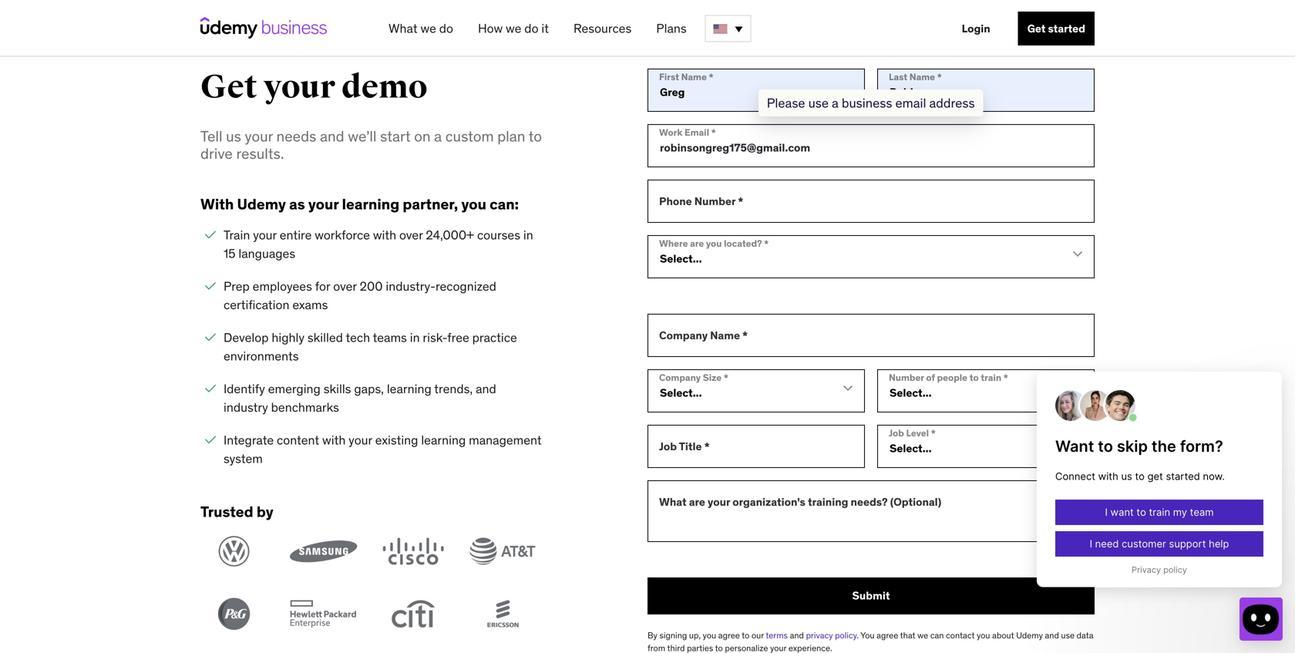 Task type: locate. For each thing, give the bounding box(es) containing it.
udemy business image
[[201, 17, 327, 39]]

1 vertical spatial what
[[660, 495, 687, 509]]

2 agree from the left
[[877, 630, 899, 641]]

your left existing
[[349, 432, 373, 448]]

to right plan
[[529, 127, 542, 145]]

we inside . you agree that we can contact you about udemy and use data from third parties to personalize your experience.
[[918, 630, 929, 641]]

agree right the you
[[877, 630, 899, 641]]

Company Name * text field
[[648, 314, 1095, 357]]

work
[[660, 126, 683, 138]]

0 vertical spatial learning
[[342, 195, 400, 213]]

0 vertical spatial company
[[660, 328, 708, 342]]

prep employees for over 200 industry-recognized certification exams
[[224, 278, 497, 313]]

you
[[462, 195, 487, 213], [707, 237, 722, 249], [703, 630, 717, 641], [977, 630, 991, 641]]

0 vertical spatial number
[[695, 194, 736, 208]]

on
[[414, 127, 431, 145]]

last name *
[[889, 71, 943, 83]]

your up languages
[[253, 227, 277, 243]]

do left how
[[440, 20, 454, 36]]

get
[[1028, 22, 1046, 35], [201, 67, 258, 107]]

and left data
[[1046, 630, 1060, 641]]

1 vertical spatial learning
[[387, 381, 432, 397]]

with right content
[[322, 432, 346, 448]]

in inside train your entire workforce with over 24,000+ courses in 15 languages
[[524, 227, 534, 243]]

name right first
[[682, 71, 707, 83]]

in right the courses
[[524, 227, 534, 243]]

0 horizontal spatial a
[[434, 127, 442, 145]]

number right the phone at the top right of page
[[695, 194, 736, 208]]

1 vertical spatial number
[[889, 372, 925, 384]]

located?
[[724, 237, 763, 249]]

a
[[832, 95, 839, 111], [434, 127, 442, 145]]

do for what we do
[[440, 20, 454, 36]]

in left risk-
[[410, 330, 420, 346]]

hewlett packard enterprise logo image
[[290, 598, 358, 630]]

signing
[[660, 630, 688, 641]]

trusted
[[201, 503, 254, 521]]

use right please
[[809, 95, 829, 111]]

we for how
[[506, 20, 522, 36]]

learning up train your entire workforce with over 24,000+ courses in 15 languages at the left
[[342, 195, 400, 213]]

we left the can
[[918, 630, 929, 641]]

certification
[[224, 297, 290, 313]]

0 horizontal spatial over
[[333, 278, 357, 294]]

0 horizontal spatial number
[[695, 194, 736, 208]]

1 vertical spatial are
[[689, 495, 706, 509]]

about
[[993, 630, 1015, 641]]

udemy left the as on the left of page
[[237, 195, 286, 213]]

your down terms
[[771, 643, 787, 653]]

get inside menu navigation
[[1028, 22, 1046, 35]]

by
[[648, 630, 658, 641]]

train your entire workforce with over 24,000+ courses in 15 languages
[[224, 227, 534, 262]]

it
[[542, 20, 549, 36]]

over right for
[[333, 278, 357, 294]]

learning
[[342, 195, 400, 213], [387, 381, 432, 397], [421, 432, 466, 448]]

company left "size"
[[660, 372, 701, 384]]

1 vertical spatial company
[[660, 372, 701, 384]]

name right last
[[910, 71, 936, 83]]

integrate
[[224, 432, 274, 448]]

with down with udemy as your learning partner, you can:
[[373, 227, 397, 243]]

company
[[660, 328, 708, 342], [660, 372, 701, 384]]

0 vertical spatial use
[[809, 95, 829, 111]]

0 vertical spatial over
[[400, 227, 423, 243]]

do left it
[[525, 20, 539, 36]]

terms
[[766, 630, 788, 641]]

volkswagen logo image
[[201, 536, 268, 568]]

1 horizontal spatial do
[[525, 20, 539, 36]]

partner,
[[403, 195, 458, 213]]

we left how
[[421, 20, 437, 36]]

number left of
[[889, 372, 925, 384]]

* for last name *
[[938, 71, 943, 83]]

0 vertical spatial are
[[690, 237, 704, 249]]

1 horizontal spatial we
[[506, 20, 522, 36]]

* for company name *
[[743, 328, 748, 342]]

* for job title *
[[705, 440, 710, 453]]

organization's
[[733, 495, 806, 509]]

tell us your needs and we'll start on a custom plan to drive results.
[[201, 127, 542, 163]]

1 vertical spatial with
[[322, 432, 346, 448]]

udemy
[[237, 195, 286, 213], [1017, 630, 1044, 641]]

please
[[767, 95, 806, 111]]

Last Name * text field
[[878, 69, 1095, 112]]

learning right existing
[[421, 432, 466, 448]]

p&g logo image
[[201, 598, 268, 630]]

last
[[889, 71, 908, 83]]

learning right gaps,
[[387, 381, 432, 397]]

work email *
[[660, 126, 716, 138]]

0 horizontal spatial agree
[[719, 630, 740, 641]]

* for work email *
[[712, 126, 716, 138]]

company size *
[[660, 372, 729, 384]]

and inside the identify emerging skills gaps, learning trends, and industry benchmarks
[[476, 381, 497, 397]]

over down the partner,
[[400, 227, 423, 243]]

agree up personalize
[[719, 630, 740, 641]]

where are you located? *
[[660, 237, 769, 249]]

0 horizontal spatial name
[[682, 71, 707, 83]]

to right parties
[[716, 643, 723, 653]]

200
[[360, 278, 383, 294]]

what up demo
[[389, 20, 418, 36]]

get left started
[[1028, 22, 1046, 35]]

0 vertical spatial a
[[832, 95, 839, 111]]

first name *
[[660, 71, 714, 83]]

tell
[[201, 127, 223, 145]]

with inside train your entire workforce with over 24,000+ courses in 15 languages
[[373, 227, 397, 243]]

we'll
[[348, 127, 377, 145]]

1 horizontal spatial in
[[524, 227, 534, 243]]

0 horizontal spatial we
[[421, 20, 437, 36]]

learning inside the identify emerging skills gaps, learning trends, and industry benchmarks
[[387, 381, 432, 397]]

are down title
[[689, 495, 706, 509]]

train
[[224, 227, 250, 243]]

your right us
[[245, 127, 273, 145]]

job left level
[[889, 427, 905, 439]]

that
[[901, 630, 916, 641]]

1 vertical spatial a
[[434, 127, 442, 145]]

industry-
[[386, 278, 436, 294]]

get up us
[[201, 67, 258, 107]]

to left the train
[[970, 372, 979, 384]]

0 horizontal spatial what
[[389, 20, 418, 36]]

your up needs at the left top
[[264, 67, 336, 107]]

1 horizontal spatial job
[[889, 427, 905, 439]]

1 horizontal spatial over
[[400, 227, 423, 243]]

2 company from the top
[[660, 372, 701, 384]]

submit button
[[648, 578, 1095, 615]]

as
[[289, 195, 305, 213]]

1 vertical spatial over
[[333, 278, 357, 294]]

1 horizontal spatial agree
[[877, 630, 899, 641]]

0 vertical spatial what
[[389, 20, 418, 36]]

2 horizontal spatial name
[[910, 71, 936, 83]]

you right up,
[[703, 630, 717, 641]]

us
[[226, 127, 241, 145]]

contact
[[947, 630, 975, 641]]

you left about
[[977, 630, 991, 641]]

0 horizontal spatial with
[[322, 432, 346, 448]]

with
[[373, 227, 397, 243], [322, 432, 346, 448]]

integrate content with your existing learning management system
[[224, 432, 542, 467]]

udemy right about
[[1017, 630, 1044, 641]]

1 vertical spatial get
[[201, 67, 258, 107]]

you inside . you agree that we can contact you about udemy and use data from third parties to personalize your experience.
[[977, 630, 991, 641]]

0 horizontal spatial do
[[440, 20, 454, 36]]

0 horizontal spatial get
[[201, 67, 258, 107]]

0 horizontal spatial job
[[660, 440, 677, 453]]

phone
[[660, 194, 692, 208]]

our
[[752, 630, 764, 641]]

privacy
[[807, 630, 834, 641]]

* for phone number *
[[738, 194, 744, 208]]

we right how
[[506, 20, 522, 36]]

we
[[421, 20, 437, 36], [506, 20, 522, 36], [918, 630, 929, 641]]

1 horizontal spatial udemy
[[1017, 630, 1044, 641]]

to
[[529, 127, 542, 145], [970, 372, 979, 384], [742, 630, 750, 641], [716, 643, 723, 653]]

udemy inside . you agree that we can contact you about udemy and use data from third parties to personalize your experience.
[[1017, 630, 1044, 641]]

management
[[469, 432, 542, 448]]

0 horizontal spatial udemy
[[237, 195, 286, 213]]

are for where
[[690, 237, 704, 249]]

identify emerging skills gaps, learning trends, and industry benchmarks
[[224, 381, 497, 415]]

1 horizontal spatial use
[[1062, 630, 1075, 641]]

1 company from the top
[[660, 328, 708, 342]]

Phone Number * telephone field
[[648, 180, 1095, 223]]

workforce
[[315, 227, 370, 243]]

number
[[695, 194, 736, 208], [889, 372, 925, 384]]

highly
[[272, 330, 305, 346]]

skills
[[324, 381, 351, 397]]

job title *
[[660, 440, 710, 453]]

2 do from the left
[[525, 20, 539, 36]]

1 horizontal spatial with
[[373, 227, 397, 243]]

1 do from the left
[[440, 20, 454, 36]]

how we do it
[[478, 20, 549, 36]]

a inside tell us your needs and we'll start on a custom plan to drive results.
[[434, 127, 442, 145]]

name for company
[[711, 328, 741, 342]]

are right where
[[690, 237, 704, 249]]

with udemy as your learning partner, you can:
[[201, 195, 519, 213]]

your inside tell us your needs and we'll start on a custom plan to drive results.
[[245, 127, 273, 145]]

0 vertical spatial get
[[1028, 22, 1046, 35]]

a left business
[[832, 95, 839, 111]]

prep
[[224, 278, 250, 294]]

what down job title * in the bottom of the page
[[660, 495, 687, 509]]

0 horizontal spatial in
[[410, 330, 420, 346]]

name up "size"
[[711, 328, 741, 342]]

are
[[690, 237, 704, 249], [689, 495, 706, 509]]

2 horizontal spatial we
[[918, 630, 929, 641]]

demo
[[342, 67, 428, 107]]

1 horizontal spatial what
[[660, 495, 687, 509]]

citi logo image
[[380, 598, 447, 630]]

1 vertical spatial in
[[410, 330, 420, 346]]

what we do
[[389, 20, 454, 36]]

over
[[400, 227, 423, 243], [333, 278, 357, 294]]

do for how we do it
[[525, 20, 539, 36]]

login
[[962, 22, 991, 35]]

0 horizontal spatial use
[[809, 95, 829, 111]]

1 horizontal spatial name
[[711, 328, 741, 342]]

2 vertical spatial learning
[[421, 432, 466, 448]]

use left data
[[1062, 630, 1075, 641]]

company up company size *
[[660, 328, 708, 342]]

job left title
[[660, 440, 677, 453]]

skilled
[[308, 330, 343, 346]]

0 vertical spatial with
[[373, 227, 397, 243]]

login button
[[953, 12, 1000, 46]]

your inside train your entire workforce with over 24,000+ courses in 15 languages
[[253, 227, 277, 243]]

your left organization's
[[708, 495, 731, 509]]

what for what we do
[[389, 20, 418, 36]]

what inside dropdown button
[[389, 20, 418, 36]]

in
[[524, 227, 534, 243], [410, 330, 420, 346]]

and right 'trends,'
[[476, 381, 497, 397]]

0 vertical spatial in
[[524, 227, 534, 243]]

.
[[857, 630, 859, 641]]

learning inside integrate content with your existing learning management system
[[421, 432, 466, 448]]

get for get your demo
[[201, 67, 258, 107]]

and left we'll
[[320, 127, 345, 145]]

experience.
[[789, 643, 833, 653]]

a right on
[[434, 127, 442, 145]]

1 vertical spatial use
[[1062, 630, 1075, 641]]

to left our
[[742, 630, 750, 641]]

agree
[[719, 630, 740, 641], [877, 630, 899, 641]]

1 horizontal spatial get
[[1028, 22, 1046, 35]]

industry
[[224, 400, 268, 415]]

parties
[[687, 643, 714, 653]]

title
[[679, 440, 702, 453]]

1 horizontal spatial a
[[832, 95, 839, 111]]

menu navigation
[[376, 0, 1095, 57]]

number of people to train *
[[889, 372, 1009, 384]]

job for job level *
[[889, 427, 905, 439]]

in inside develop highly skilled tech teams in risk-free practice environments
[[410, 330, 420, 346]]

1 vertical spatial udemy
[[1017, 630, 1044, 641]]

how we do it button
[[472, 15, 555, 42]]

privacy policy link
[[807, 630, 857, 641]]



Task type: describe. For each thing, give the bounding box(es) containing it.
languages
[[239, 246, 296, 262]]

terms link
[[766, 630, 788, 641]]

with
[[201, 195, 234, 213]]

your right the as on the left of page
[[308, 195, 339, 213]]

24,000+
[[426, 227, 474, 243]]

and inside . you agree that we can contact you about udemy and use data from third parties to personalize your experience.
[[1046, 630, 1060, 641]]

email
[[685, 126, 710, 138]]

third
[[668, 643, 685, 653]]

job level *
[[889, 427, 936, 439]]

you
[[861, 630, 875, 641]]

to inside . you agree that we can contact you about udemy and use data from third parties to personalize your experience.
[[716, 643, 723, 653]]

how
[[478, 20, 503, 36]]

employees
[[253, 278, 312, 294]]

benchmarks
[[271, 400, 339, 415]]

develop highly skilled tech teams in risk-free practice environments
[[224, 330, 517, 364]]

use inside . you agree that we can contact you about udemy and use data from third parties to personalize your experience.
[[1062, 630, 1075, 641]]

company for company size *
[[660, 372, 701, 384]]

over inside prep employees for over 200 industry-recognized certification exams
[[333, 278, 357, 294]]

people
[[938, 372, 968, 384]]

trends,
[[435, 381, 473, 397]]

environments
[[224, 348, 299, 364]]

job for job title *
[[660, 440, 677, 453]]

phone number *
[[660, 194, 744, 208]]

system
[[224, 451, 263, 467]]

we for what
[[421, 20, 437, 36]]

cisco logo image
[[380, 536, 447, 568]]

resources
[[574, 20, 632, 36]]

name for first
[[682, 71, 707, 83]]

submit
[[853, 589, 891, 603]]

over inside train your entire workforce with over 24,000+ courses in 15 languages
[[400, 227, 423, 243]]

agree inside . you agree that we can contact you about udemy and use data from third parties to personalize your experience.
[[877, 630, 899, 641]]

gaps,
[[354, 381, 384, 397]]

tech
[[346, 330, 370, 346]]

to inside tell us your needs and we'll start on a custom plan to drive results.
[[529, 127, 542, 145]]

trusted by
[[201, 503, 274, 521]]

needs
[[277, 127, 317, 145]]

1 horizontal spatial number
[[889, 372, 925, 384]]

plans button
[[651, 15, 693, 42]]

samsung logo image
[[290, 536, 358, 568]]

company for company name *
[[660, 328, 708, 342]]

can:
[[490, 195, 519, 213]]

get your demo
[[201, 67, 428, 107]]

name for last
[[910, 71, 936, 83]]

1 agree from the left
[[719, 630, 740, 641]]

at&t logo image
[[469, 536, 537, 567]]

ericsson logo image
[[469, 598, 537, 630]]

free
[[448, 330, 470, 346]]

for
[[315, 278, 330, 294]]

what for what are your organization's training needs? (optional)
[[660, 495, 687, 509]]

please use a business email address
[[767, 95, 976, 111]]

(optional)
[[891, 495, 942, 509]]

level
[[907, 427, 930, 439]]

start
[[380, 127, 411, 145]]

first
[[660, 71, 680, 83]]

started
[[1049, 22, 1086, 35]]

personalize
[[725, 643, 769, 653]]

emerging
[[268, 381, 321, 397]]

with inside integrate content with your existing learning management system
[[322, 432, 346, 448]]

your inside integrate content with your existing learning management system
[[349, 432, 373, 448]]

up,
[[690, 630, 701, 641]]

policy
[[836, 630, 857, 641]]

What are your organization's training needs? (Optional) text field
[[648, 480, 1095, 542]]

what we do button
[[383, 15, 460, 42]]

from
[[648, 643, 666, 653]]

plans
[[657, 20, 687, 36]]

exams
[[293, 297, 328, 313]]

* for job level *
[[932, 427, 936, 439]]

your inside . you agree that we can contact you about udemy and use data from third parties to personalize your experience.
[[771, 643, 787, 653]]

0 vertical spatial udemy
[[237, 195, 286, 213]]

First Name * text field
[[648, 69, 866, 112]]

data
[[1077, 630, 1094, 641]]

15
[[224, 246, 236, 262]]

company name *
[[660, 328, 748, 342]]

* for first name *
[[709, 71, 714, 83]]

* for company size *
[[724, 372, 729, 384]]

where
[[660, 237, 688, 249]]

training
[[808, 495, 849, 509]]

Work Email * email field
[[648, 124, 1095, 167]]

by signing up, you agree to our terms and privacy policy
[[648, 630, 857, 641]]

custom
[[446, 127, 494, 145]]

practice
[[473, 330, 517, 346]]

teams
[[373, 330, 407, 346]]

entire
[[280, 227, 312, 243]]

size
[[703, 372, 722, 384]]

train
[[981, 372, 1002, 384]]

get started link
[[1019, 12, 1095, 46]]

drive
[[201, 144, 233, 163]]

and up experience.
[[790, 630, 805, 641]]

you left located?
[[707, 237, 722, 249]]

and inside tell us your needs and we'll start on a custom plan to drive results.
[[320, 127, 345, 145]]

are for what
[[689, 495, 706, 509]]

you left can:
[[462, 195, 487, 213]]

of
[[927, 372, 936, 384]]

get for get started
[[1028, 22, 1046, 35]]

Job Title * text field
[[648, 425, 866, 468]]

existing
[[375, 432, 418, 448]]

courses
[[477, 227, 521, 243]]

learning for partner,
[[342, 195, 400, 213]]

what are your organization's training needs? (optional)
[[660, 495, 942, 509]]

resources button
[[568, 15, 638, 42]]

content
[[277, 432, 320, 448]]

develop
[[224, 330, 269, 346]]

learning for trends,
[[387, 381, 432, 397]]

plan
[[498, 127, 526, 145]]

email
[[896, 95, 927, 111]]

by
[[257, 503, 274, 521]]

recognized
[[436, 278, 497, 294]]

identify
[[224, 381, 265, 397]]



Task type: vqa. For each thing, say whether or not it's contained in the screenshot.


